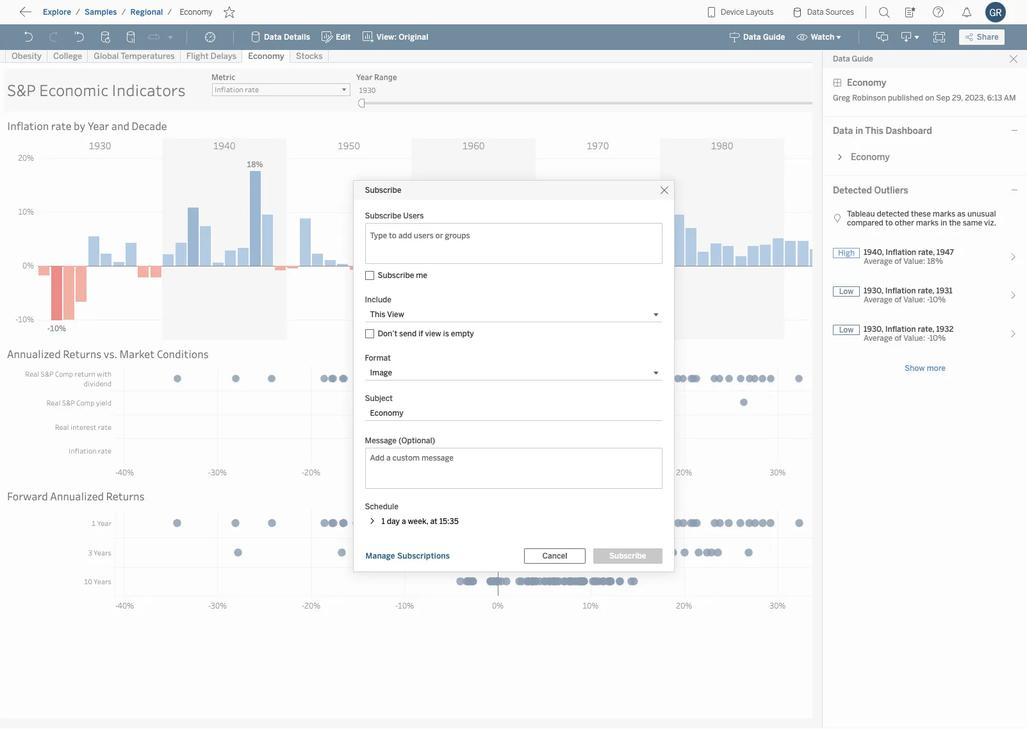 Task type: vqa. For each thing, say whether or not it's contained in the screenshot.
TO
yes



Task type: describe. For each thing, give the bounding box(es) containing it.
to
[[58, 10, 68, 22]]

samples
[[85, 8, 117, 17]]

regional link
[[130, 7, 164, 17]]

explore
[[43, 8, 71, 17]]

3 / from the left
[[168, 8, 172, 17]]



Task type: locate. For each thing, give the bounding box(es) containing it.
economy
[[180, 8, 213, 17]]

1 / from the left
[[76, 8, 80, 17]]

/
[[76, 8, 80, 17], [122, 8, 126, 17], [168, 8, 172, 17]]

content
[[70, 10, 110, 22]]

samples link
[[84, 7, 118, 17]]

/ right samples link
[[122, 8, 126, 17]]

0 horizontal spatial /
[[76, 8, 80, 17]]

/ right regional link
[[168, 8, 172, 17]]

/ right to
[[76, 8, 80, 17]]

skip
[[33, 10, 55, 22]]

economy element
[[176, 8, 216, 17]]

2 / from the left
[[122, 8, 126, 17]]

explore / samples / regional /
[[43, 8, 172, 17]]

skip to content link
[[31, 7, 131, 24]]

skip to content
[[33, 10, 110, 22]]

explore link
[[42, 7, 72, 17]]

2 horizontal spatial /
[[168, 8, 172, 17]]

regional
[[130, 8, 163, 17]]

1 horizontal spatial /
[[122, 8, 126, 17]]



